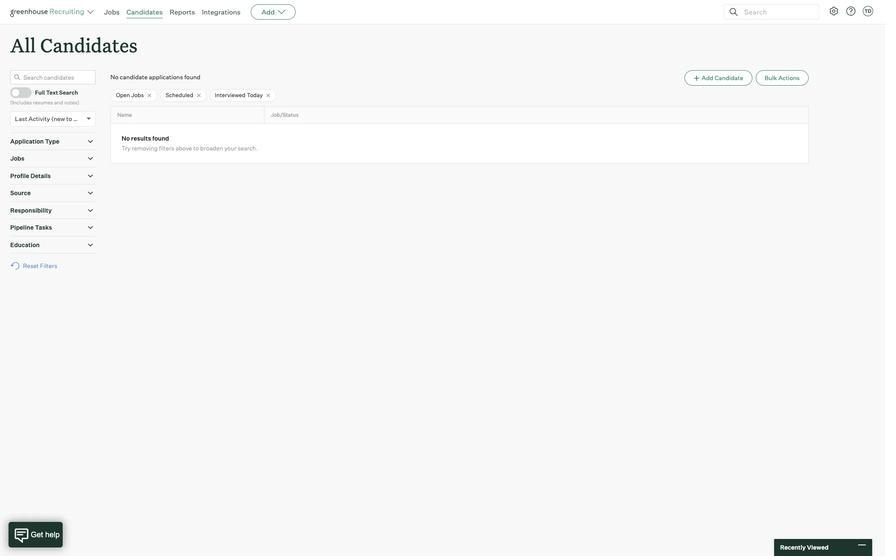 Task type: locate. For each thing, give the bounding box(es) containing it.
above
[[176, 145, 192, 152]]

found inside no results found try removing filters above to broaden your search.
[[152, 135, 169, 142]]

search.
[[238, 145, 258, 152]]

profile
[[10, 172, 29, 180]]

candidates link
[[127, 8, 163, 16]]

filters
[[40, 263, 57, 270]]

no candidate applications found
[[111, 73, 201, 81]]

0 vertical spatial jobs
[[104, 8, 120, 16]]

recently
[[781, 545, 806, 552]]

add inside add popup button
[[262, 8, 275, 16]]

open
[[116, 92, 130, 99]]

add for add
[[262, 8, 275, 16]]

interviewed today
[[215, 92, 263, 99]]

filters
[[159, 145, 174, 152]]

(includes
[[10, 100, 32, 106]]

candidates down the jobs "link"
[[40, 32, 138, 58]]

0 vertical spatial found
[[184, 73, 201, 81]]

0 horizontal spatial no
[[111, 73, 119, 81]]

jobs right open
[[131, 92, 144, 99]]

viewed
[[807, 545, 829, 552]]

1 horizontal spatial to
[[193, 145, 199, 152]]

found
[[184, 73, 201, 81], [152, 135, 169, 142]]

0 horizontal spatial to
[[66, 115, 72, 122]]

actions
[[779, 74, 800, 82]]

to
[[66, 115, 72, 122], [193, 145, 199, 152]]

bulk actions
[[765, 74, 800, 82]]

old)
[[73, 115, 84, 122]]

0 vertical spatial no
[[111, 73, 119, 81]]

profile details
[[10, 172, 51, 180]]

reset filters button
[[10, 258, 62, 274]]

source
[[10, 190, 31, 197]]

scheduled
[[166, 92, 193, 99]]

1 horizontal spatial no
[[122, 135, 130, 142]]

1 vertical spatial add
[[702, 74, 714, 82]]

applications
[[149, 73, 183, 81]]

all candidates
[[10, 32, 138, 58]]

candidates right the jobs "link"
[[127, 8, 163, 16]]

jobs link
[[104, 8, 120, 16]]

to left old)
[[66, 115, 72, 122]]

1 vertical spatial to
[[193, 145, 199, 152]]

job/status
[[271, 112, 299, 118]]

last activity (new to old) option
[[15, 115, 84, 122]]

configure image
[[829, 6, 839, 16]]

1 vertical spatial no
[[122, 135, 130, 142]]

activity
[[29, 115, 50, 122]]

to right above
[[193, 145, 199, 152]]

0 vertical spatial candidates
[[127, 8, 163, 16]]

1 vertical spatial jobs
[[131, 92, 144, 99]]

no
[[111, 73, 119, 81], [122, 135, 130, 142]]

1 vertical spatial candidates
[[40, 32, 138, 58]]

reset filters
[[23, 263, 57, 270]]

no left candidate
[[111, 73, 119, 81]]

add inside add candidate link
[[702, 74, 714, 82]]

interviewed
[[215, 92, 246, 99]]

text
[[46, 89, 58, 96]]

recently viewed
[[781, 545, 829, 552]]

try
[[122, 145, 131, 152]]

reports link
[[170, 8, 195, 16]]

add button
[[251, 4, 296, 20]]

2 vertical spatial jobs
[[10, 155, 24, 162]]

candidate
[[715, 74, 744, 82]]

all
[[10, 32, 36, 58]]

add candidate link
[[685, 70, 753, 86]]

candidates
[[127, 8, 163, 16], [40, 32, 138, 58]]

0 horizontal spatial found
[[152, 135, 169, 142]]

your
[[224, 145, 237, 152]]

td button
[[863, 6, 874, 16]]

(new
[[51, 115, 65, 122]]

jobs up profile
[[10, 155, 24, 162]]

no for no results found try removing filters above to broaden your search.
[[122, 135, 130, 142]]

reset
[[23, 263, 39, 270]]

no inside no results found try removing filters above to broaden your search.
[[122, 135, 130, 142]]

0 horizontal spatial add
[[262, 8, 275, 16]]

broaden
[[200, 145, 223, 152]]

no results found try removing filters above to broaden your search.
[[122, 135, 258, 152]]

results
[[131, 135, 151, 142]]

1 horizontal spatial jobs
[[104, 8, 120, 16]]

add
[[262, 8, 275, 16], [702, 74, 714, 82]]

full text search (includes resumes and notes)
[[10, 89, 79, 106]]

no up the try
[[122, 135, 130, 142]]

1 horizontal spatial add
[[702, 74, 714, 82]]

found up filters
[[152, 135, 169, 142]]

0 vertical spatial add
[[262, 8, 275, 16]]

jobs left the candidates link
[[104, 8, 120, 16]]

0 horizontal spatial jobs
[[10, 155, 24, 162]]

0 vertical spatial to
[[66, 115, 72, 122]]

details
[[30, 172, 51, 180]]

1 vertical spatial found
[[152, 135, 169, 142]]

removing
[[132, 145, 158, 152]]

found up scheduled at the top left
[[184, 73, 201, 81]]

jobs
[[104, 8, 120, 16], [131, 92, 144, 99], [10, 155, 24, 162]]

today
[[247, 92, 263, 99]]

last activity (new to old)
[[15, 115, 84, 122]]

and
[[54, 100, 63, 106]]

checkmark image
[[14, 89, 20, 95]]



Task type: vqa. For each thing, say whether or not it's contained in the screenshot.
Pipeline Tasks
yes



Task type: describe. For each thing, give the bounding box(es) containing it.
full
[[35, 89, 45, 96]]

pipeline
[[10, 224, 34, 231]]

integrations link
[[202, 8, 241, 16]]

last
[[15, 115, 27, 122]]

2 horizontal spatial jobs
[[131, 92, 144, 99]]

1 horizontal spatial found
[[184, 73, 201, 81]]

tasks
[[35, 224, 52, 231]]

td button
[[862, 4, 875, 18]]

name
[[117, 112, 132, 118]]

open jobs
[[116, 92, 144, 99]]

notes)
[[64, 100, 79, 106]]

add candidate
[[702, 74, 744, 82]]

Search text field
[[743, 6, 812, 18]]

resumes
[[33, 100, 53, 106]]

application type
[[10, 138, 59, 145]]

search
[[59, 89, 78, 96]]

no for no candidate applications found
[[111, 73, 119, 81]]

bulk
[[765, 74, 778, 82]]

reports
[[170, 8, 195, 16]]

candidate
[[120, 73, 148, 81]]

Search candidates field
[[10, 70, 96, 85]]

to inside no results found try removing filters above to broaden your search.
[[193, 145, 199, 152]]

td
[[865, 8, 872, 14]]

application
[[10, 138, 44, 145]]

integrations
[[202, 8, 241, 16]]

add for add candidate
[[702, 74, 714, 82]]

responsibility
[[10, 207, 52, 214]]

greenhouse recruiting image
[[10, 7, 87, 17]]

bulk actions link
[[756, 70, 809, 86]]

pipeline tasks
[[10, 224, 52, 231]]

type
[[45, 138, 59, 145]]

education
[[10, 241, 40, 249]]



